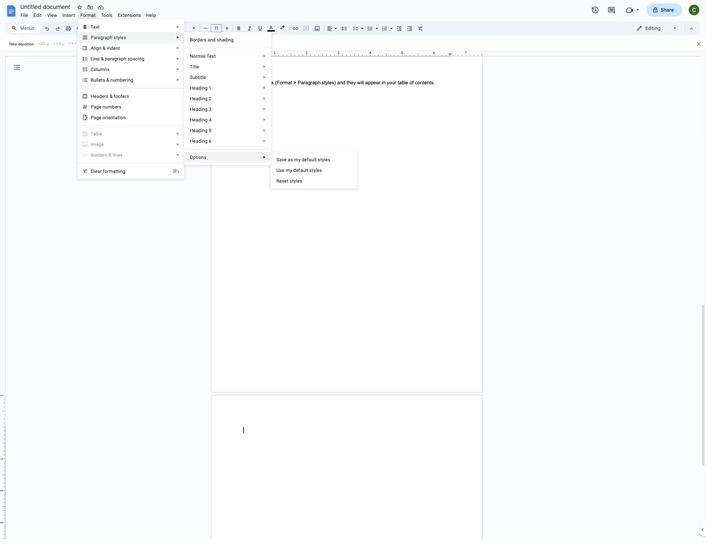Task type: vqa. For each thing, say whether or not it's contained in the screenshot.
And
yes



Task type: describe. For each thing, give the bounding box(es) containing it.
align & indent a element
[[91, 45, 122, 51]]

Star checkbox
[[75, 3, 84, 12]]

4
[[209, 117, 211, 122]]

page n u mbers
[[91, 104, 121, 110]]

insert
[[63, 12, 75, 18]]

heading 2
[[190, 96, 211, 101]]

editing
[[646, 25, 661, 31]]

⌘backslash element
[[165, 168, 179, 175]]

colum
[[91, 67, 104, 72]]

page for page n u mbers
[[91, 104, 101, 110]]

n for u
[[103, 104, 105, 110]]

1 vertical spatial my
[[286, 168, 292, 173]]

numbering
[[111, 77, 133, 83]]

page orientation
[[91, 115, 126, 120]]

Rename text field
[[18, 3, 74, 11]]

line & paragraph spacing image
[[341, 24, 348, 33]]

clear formatting c element
[[91, 169, 127, 174]]

n
[[190, 53, 193, 59]]

heading 4 4 element
[[190, 117, 213, 122]]

image m element
[[91, 142, 106, 147]]

eset
[[279, 178, 289, 184]]

save as my default styles s element
[[277, 157, 332, 162]]

editing button
[[632, 23, 682, 33]]

colum n s
[[91, 67, 110, 72]]

extensions menu item
[[115, 11, 144, 19]]

bulle
[[91, 77, 101, 83]]

mbers
[[108, 104, 121, 110]]

insert image image
[[313, 24, 321, 33]]

paragraph styles p element
[[91, 35, 128, 40]]

2
[[209, 96, 211, 101]]

0 vertical spatial default
[[302, 157, 317, 162]]

subtitle s element
[[190, 75, 208, 80]]

heading for heading 5
[[190, 128, 208, 133]]

i
[[91, 142, 92, 147]]

lines
[[113, 152, 123, 158]]

3
[[209, 107, 211, 112]]

columns n element
[[91, 67, 112, 72]]

h
[[91, 94, 94, 99]]

borders and shading b element
[[190, 37, 236, 42]]

extensions
[[118, 12, 141, 18]]

ptions
[[193, 155, 206, 160]]

numbered list menu image
[[389, 24, 393, 26]]

table menu item
[[78, 128, 184, 139]]

menu containing s
[[271, 152, 358, 189]]

application containing share
[[0, 0, 706, 539]]

shading
[[217, 37, 234, 42]]

new equation
[[9, 42, 34, 46]]

heading 6
[[190, 138, 211, 144]]

misc image
[[52, 40, 61, 46]]

s for ave
[[277, 157, 279, 162]]

Menus field
[[8, 24, 41, 33]]

highlight color image
[[279, 24, 286, 32]]

s ave as my default styles
[[277, 157, 330, 162]]

& for ine
[[101, 56, 104, 61]]

s ubtitle
[[190, 75, 206, 80]]

options o element
[[190, 155, 208, 160]]

u se my default styles
[[277, 168, 322, 173]]

orders
[[193, 37, 206, 42]]

b
[[190, 37, 193, 42]]

eaders
[[94, 94, 108, 99]]

file menu item
[[18, 11, 31, 19]]

i m age
[[91, 142, 104, 147]]

► inside borders & lines "menu item"
[[176, 153, 180, 157]]

heading for heading 3
[[190, 107, 208, 112]]

mode and view toolbar
[[632, 22, 697, 35]]

0 vertical spatial my
[[294, 157, 301, 162]]

heading 1
[[190, 85, 211, 91]]

m
[[92, 142, 96, 147]]

checklist menu image
[[359, 24, 364, 26]]

heading 5 5 element
[[190, 128, 213, 133]]

l
[[91, 56, 93, 61]]

t
[[190, 64, 193, 69]]

format
[[80, 12, 96, 18]]

o
[[190, 155, 193, 160]]

s for ubtitle
[[190, 75, 193, 80]]

top margin image
[[0, 395, 5, 429]]

r
[[277, 178, 279, 184]]

help
[[146, 12, 156, 18]]

itle
[[193, 64, 199, 69]]

reset styles r element
[[277, 178, 304, 184]]

n ormal text
[[190, 53, 216, 59]]

p aragraph styles
[[91, 35, 126, 40]]

l ine & paragraph spacing
[[91, 56, 144, 61]]

c lear formatting
[[91, 169, 125, 174]]

character image
[[37, 40, 46, 46]]

styles up indent on the top
[[114, 35, 126, 40]]

& for eaders
[[110, 94, 113, 99]]

heading for heading 1
[[190, 85, 208, 91]]

heading for heading 4
[[190, 117, 208, 122]]



Task type: locate. For each thing, give the bounding box(es) containing it.
& left the lines
[[108, 152, 111, 158]]

right margin image
[[448, 51, 482, 56]]

s
[[107, 67, 110, 72], [103, 77, 105, 83]]

1 horizontal spatial my
[[294, 157, 301, 162]]

edit menu item
[[31, 11, 44, 19]]

heading 5
[[190, 128, 211, 133]]

o ptions
[[190, 155, 206, 160]]

heading 1 1 element
[[190, 85, 213, 91]]

default down s ave as my default styles
[[293, 168, 308, 173]]

equation
[[18, 42, 34, 46]]

menu item containing i
[[78, 139, 184, 150]]

tools menu item
[[98, 11, 115, 19]]

page orientation 3 element
[[91, 115, 128, 120]]

heading down heading 1
[[190, 96, 208, 101]]

0 vertical spatial s
[[190, 75, 193, 80]]

age
[[96, 142, 104, 147]]

new
[[9, 42, 17, 46]]

title t element
[[190, 64, 201, 69]]

lign
[[94, 45, 101, 51]]

3 heading from the top
[[190, 107, 208, 112]]

headers & footers h element
[[91, 94, 131, 99]]

& right eaders
[[110, 94, 113, 99]]

help menu item
[[144, 11, 159, 19]]

equations toolbar
[[0, 38, 706, 51]]

& for lign
[[103, 45, 106, 51]]

text up p
[[91, 24, 100, 30]]

1 horizontal spatial text
[[207, 53, 216, 59]]

6
[[209, 138, 211, 144]]

6 heading from the top
[[190, 138, 208, 144]]

0 vertical spatial text
[[91, 24, 100, 30]]

text s element
[[91, 24, 102, 30]]

&
[[103, 45, 106, 51], [101, 56, 104, 61], [106, 77, 109, 83], [110, 94, 113, 99], [108, 152, 111, 158]]

2 page from the top
[[91, 115, 101, 120]]

2 heading from the top
[[190, 96, 208, 101]]

paragraph
[[105, 56, 126, 61]]

bulle t s & numbering
[[91, 77, 133, 83]]

heading down heading 5 at top left
[[190, 138, 208, 144]]

indent
[[107, 45, 120, 51]]

s for n
[[107, 67, 110, 72]]

styles down "save as my default styles s" element
[[310, 168, 322, 173]]

s right "bulle"
[[103, 77, 105, 83]]

text right ormal
[[207, 53, 216, 59]]

arial
[[170, 25, 180, 31]]

as
[[288, 157, 293, 162]]

styles down u se my default styles
[[290, 178, 302, 184]]

ine
[[93, 56, 100, 61]]

new equation button
[[8, 39, 35, 49]]

orientation
[[103, 115, 126, 120]]

n
[[104, 67, 107, 72], [103, 104, 105, 110]]

► inside the table menu item
[[176, 132, 180, 135]]

styles
[[114, 35, 126, 40], [318, 157, 330, 162], [310, 168, 322, 173], [290, 178, 302, 184]]

1 heading from the top
[[190, 85, 208, 91]]

styles up use my default styles u element
[[318, 157, 330, 162]]

file
[[21, 12, 28, 18]]

menu bar banner
[[0, 0, 706, 539]]

& right ine
[[101, 56, 104, 61]]

se
[[280, 168, 285, 173]]

heading 2 2 element
[[190, 96, 213, 101]]

menu containing text
[[65, 0, 185, 264]]

spacing
[[128, 56, 144, 61]]

left margin image
[[211, 51, 245, 56]]

heading 3 3 element
[[190, 107, 213, 112]]

& right the t
[[106, 77, 109, 83]]

5 heading from the top
[[190, 128, 208, 133]]

arial option
[[170, 24, 189, 33]]

1 horizontal spatial s
[[277, 157, 279, 162]]

u
[[105, 104, 108, 110]]

and
[[208, 37, 216, 42]]

share button
[[647, 3, 682, 17]]

c
[[91, 169, 94, 174]]

heading for heading 2
[[190, 96, 208, 101]]

1 vertical spatial s
[[277, 157, 279, 162]]

1 vertical spatial page
[[91, 115, 101, 120]]

borders
[[91, 152, 107, 158]]

borders & lines menu item
[[78, 150, 184, 160]]

1 page from the top
[[91, 104, 101, 110]]

menu bar containing file
[[18, 9, 159, 20]]

s up the u
[[277, 157, 279, 162]]

heading up heading 4
[[190, 107, 208, 112]]

table
[[91, 131, 102, 136]]

relation image
[[67, 40, 77, 46]]

n for s
[[104, 67, 107, 72]]

borders & lines
[[91, 152, 123, 158]]

insert menu item
[[60, 11, 78, 19]]

u
[[277, 168, 280, 173]]

page left the u on the top left of the page
[[91, 104, 101, 110]]

normal text n element
[[190, 53, 218, 59]]

my right as
[[294, 157, 301, 162]]

r eset styles
[[277, 178, 302, 184]]

page
[[91, 104, 101, 110], [91, 115, 101, 120]]

Font size text field
[[211, 24, 222, 32]]

heading 6 6 element
[[190, 138, 213, 144]]

1 vertical spatial text
[[207, 53, 216, 59]]

heading for heading 6
[[190, 138, 208, 144]]

main toolbar
[[41, 0, 426, 313]]

view
[[47, 12, 57, 18]]

heading down the subtitle s element
[[190, 85, 208, 91]]

page numbers u element
[[91, 104, 123, 110]]

0 horizontal spatial s
[[103, 77, 105, 83]]

menu bar inside menu bar banner
[[18, 9, 159, 20]]

menu item
[[78, 139, 184, 150]]

line & paragraph spacing l element
[[91, 56, 146, 61]]

share
[[661, 7, 674, 13]]

0 vertical spatial s
[[107, 67, 110, 72]]

use my default styles u element
[[277, 168, 324, 173]]

my
[[294, 157, 301, 162], [286, 168, 292, 173]]

1 vertical spatial default
[[293, 168, 308, 173]]

view menu item
[[44, 11, 60, 19]]

n left mbers
[[103, 104, 105, 110]]

& inside "menu item"
[[108, 152, 111, 158]]

default up use my default styles u element
[[302, 157, 317, 162]]

t itle
[[190, 64, 199, 69]]

ormal
[[193, 53, 206, 59]]

ubtitle
[[193, 75, 206, 80]]

0 horizontal spatial s
[[190, 75, 193, 80]]

1 vertical spatial n
[[103, 104, 105, 110]]

0 vertical spatial n
[[104, 67, 107, 72]]

heading 4
[[190, 117, 211, 122]]

h eaders & footers
[[91, 94, 129, 99]]

heading down heading 3
[[190, 117, 208, 122]]

⌘\
[[173, 169, 179, 174]]

formatting
[[103, 169, 125, 174]]

heading
[[190, 85, 208, 91], [190, 96, 208, 101], [190, 107, 208, 112], [190, 117, 208, 122], [190, 128, 208, 133], [190, 138, 208, 144]]

5
[[209, 128, 211, 133]]

menu bar
[[18, 9, 159, 20]]

► inside menu item
[[176, 142, 180, 146]]

1 vertical spatial s
[[103, 77, 105, 83]]

s for t
[[103, 77, 105, 83]]

p
[[91, 35, 94, 40]]

default
[[302, 157, 317, 162], [293, 168, 308, 173]]

application
[[0, 0, 706, 539]]

my right se
[[286, 168, 292, 173]]

s
[[190, 75, 193, 80], [277, 157, 279, 162]]

0 horizontal spatial text
[[91, 24, 100, 30]]

tools
[[101, 12, 112, 18]]

t
[[101, 77, 103, 83]]

s down t
[[190, 75, 193, 80]]

1
[[209, 85, 211, 91]]

a lign & indent
[[91, 45, 120, 51]]

1 horizontal spatial s
[[107, 67, 110, 72]]

page for page orientation
[[91, 115, 101, 120]]

format menu item
[[78, 11, 98, 19]]

s right colum on the left
[[107, 67, 110, 72]]

aragraph
[[94, 35, 112, 40]]

ave
[[279, 157, 287, 162]]

borders & lines q element
[[91, 152, 125, 158]]

b orders and shading
[[190, 37, 234, 42]]

text color image
[[268, 24, 275, 32]]

bullets & numbering t element
[[91, 77, 135, 83]]

►
[[176, 25, 180, 29], [176, 36, 180, 39], [176, 46, 180, 50], [263, 54, 266, 58], [176, 57, 180, 60], [263, 65, 266, 68], [176, 67, 180, 71], [263, 75, 266, 79], [176, 78, 180, 82], [263, 86, 266, 90], [263, 97, 266, 100], [263, 107, 266, 111], [263, 118, 266, 121], [263, 128, 266, 132], [176, 132, 180, 135], [263, 139, 266, 143], [176, 142, 180, 146], [176, 153, 180, 157], [263, 155, 266, 159]]

4 heading from the top
[[190, 117, 208, 122]]

edit
[[33, 12, 42, 18]]

table 2 element
[[91, 131, 104, 136]]

heading 3
[[190, 107, 211, 112]]

n up bulle t s & numbering
[[104, 67, 107, 72]]

0 vertical spatial page
[[91, 104, 101, 110]]

page down page n u mbers
[[91, 115, 101, 120]]

0 horizontal spatial my
[[286, 168, 292, 173]]

footers
[[114, 94, 129, 99]]

menu
[[65, 0, 185, 264], [184, 32, 271, 165], [271, 152, 358, 189]]

lear
[[94, 169, 102, 174]]

& right lign
[[103, 45, 106, 51]]

heading down heading 4
[[190, 128, 208, 133]]

text
[[91, 24, 100, 30], [207, 53, 216, 59]]

Font size field
[[211, 24, 225, 33]]

menu containing b
[[184, 32, 271, 165]]

a
[[91, 45, 94, 51]]



